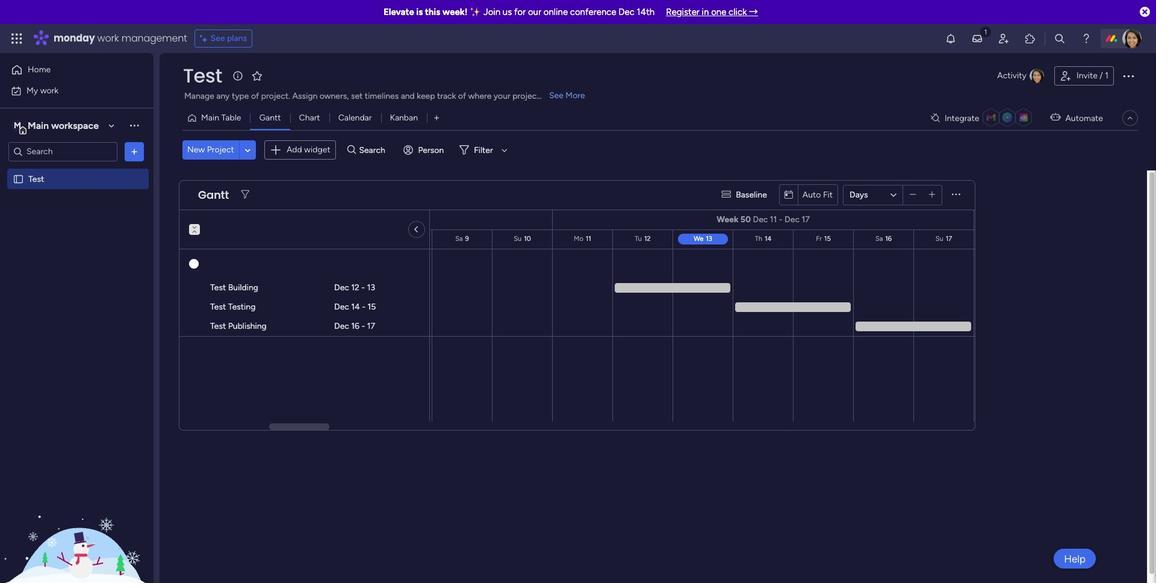 Task type: describe. For each thing, give the bounding box(es) containing it.
chart button
[[290, 108, 329, 128]]

manage any type of project. assign owners, set timelines and keep track of where your project stands.
[[184, 91, 569, 101]]

tu
[[635, 235, 642, 243]]

see more link
[[548, 90, 587, 102]]

arrow down image
[[498, 143, 512, 157]]

our
[[528, 7, 542, 17]]

baseline
[[736, 190, 767, 200]]

project
[[207, 145, 234, 155]]

0 horizontal spatial 11
[[586, 235, 592, 243]]

invite / 1 button
[[1055, 66, 1115, 86]]

automate
[[1066, 113, 1104, 123]]

register
[[667, 7, 700, 17]]

workspace image
[[11, 119, 23, 132]]

test testing
[[210, 302, 256, 312]]

week 50 dec 11 - dec 17
[[717, 214, 810, 225]]

dec left 14th
[[619, 7, 635, 17]]

add widget button
[[264, 140, 336, 160]]

more
[[566, 90, 585, 101]]

14 for dec
[[351, 302, 360, 312]]

in
[[702, 7, 709, 17]]

gantt inside button
[[259, 113, 281, 123]]

Search field
[[356, 142, 392, 159]]

monday work management
[[54, 31, 187, 45]]

we 13
[[694, 235, 713, 243]]

add
[[287, 145, 302, 155]]

sa 9
[[456, 235, 469, 243]]

fr
[[817, 235, 822, 243]]

stands.
[[542, 91, 569, 101]]

add to favorites image
[[251, 70, 263, 82]]

elevate is this week! ✨ join us for our online conference dec 14th
[[384, 7, 655, 17]]

dec up dec 14 - 15
[[334, 283, 349, 293]]

week!
[[443, 7, 468, 17]]

50
[[741, 214, 751, 225]]

elevate
[[384, 7, 414, 17]]

activity
[[998, 70, 1027, 81]]

test for test publishing
[[210, 321, 226, 331]]

week
[[717, 214, 739, 225]]

1 image
[[981, 25, 992, 38]]

type
[[232, 91, 249, 101]]

main for main table
[[201, 113, 219, 123]]

1 vertical spatial 13
[[367, 283, 375, 293]]

dec down dec 12 - 13
[[334, 302, 349, 312]]

su 10
[[514, 235, 531, 243]]

1 vertical spatial 15
[[368, 302, 376, 312]]

where
[[469, 91, 492, 101]]

dapulse integrations image
[[931, 114, 940, 123]]

integrate
[[945, 113, 980, 123]]

is
[[417, 7, 423, 17]]

14 for th
[[765, 235, 772, 243]]

- right 50
[[780, 214, 783, 225]]

v2 collapse up image
[[189, 228, 200, 236]]

fit
[[824, 190, 833, 200]]

join
[[484, 7, 501, 17]]

person button
[[399, 141, 451, 160]]

calendar
[[338, 113, 372, 123]]

new project
[[187, 145, 234, 155]]

tu 12
[[635, 235, 651, 243]]

9
[[465, 235, 469, 243]]

lottie animation image
[[0, 462, 154, 583]]

- for 15
[[362, 302, 366, 312]]

james peterson image
[[1123, 29, 1142, 48]]

1
[[1106, 70, 1109, 81]]

mo 11
[[574, 235, 592, 243]]

home button
[[7, 60, 130, 80]]

work for monday
[[97, 31, 119, 45]]

filter button
[[455, 141, 512, 160]]

dec right 50
[[753, 214, 768, 225]]

2 horizontal spatial 17
[[946, 235, 953, 243]]

16 for dec
[[351, 321, 360, 331]]

for
[[515, 7, 526, 17]]

mo
[[574, 235, 584, 243]]

timelines
[[365, 91, 399, 101]]

test publishing
[[210, 321, 267, 331]]

su for su 17
[[936, 235, 944, 243]]

test up manage
[[183, 62, 222, 89]]

angle right image
[[416, 224, 418, 235]]

→
[[750, 7, 759, 17]]

my work
[[27, 85, 59, 95]]

auto fit
[[803, 190, 833, 200]]

your
[[494, 91, 511, 101]]

see more
[[549, 90, 585, 101]]

home
[[28, 64, 51, 75]]

sa 16
[[876, 235, 892, 243]]

add widget
[[287, 145, 331, 155]]

angle down image
[[245, 146, 251, 155]]

activity button
[[993, 66, 1050, 86]]

project.
[[261, 91, 290, 101]]

workspace
[[51, 120, 99, 131]]

see for see more
[[549, 90, 564, 101]]

v2 minus image
[[910, 190, 917, 199]]

2 of from the left
[[458, 91, 466, 101]]

dec 16 - 17
[[334, 321, 375, 331]]

invite members image
[[998, 33, 1010, 45]]

10
[[524, 235, 531, 243]]

/
[[1100, 70, 1104, 81]]

this
[[425, 7, 441, 17]]

keep
[[417, 91, 435, 101]]

0 horizontal spatial 17
[[367, 321, 375, 331]]

test for test building
[[210, 283, 226, 293]]

workspace selection element
[[11, 118, 101, 134]]

0 vertical spatial options image
[[1122, 69, 1136, 83]]

manage
[[184, 91, 214, 101]]

v2 collapse down image
[[189, 220, 200, 228]]

main workspace
[[28, 120, 99, 131]]

gantt button
[[250, 108, 290, 128]]

main table
[[201, 113, 241, 123]]

see for see plans
[[211, 33, 225, 43]]

workspace options image
[[128, 119, 140, 131]]

dec down v2 today icon
[[785, 214, 800, 225]]



Task type: vqa. For each thing, say whether or not it's contained in the screenshot.
the Help 'button'
yes



Task type: locate. For each thing, give the bounding box(es) containing it.
th
[[755, 235, 763, 243]]

12 right tu
[[645, 235, 651, 243]]

2 sa from the left
[[876, 235, 883, 243]]

notifications image
[[945, 33, 957, 45]]

0 horizontal spatial sa
[[456, 235, 463, 243]]

16 down dec 14 - 15
[[351, 321, 360, 331]]

- down dec 14 - 15
[[362, 321, 365, 331]]

1 vertical spatial 17
[[946, 235, 953, 243]]

sa for sa 16
[[876, 235, 883, 243]]

monday
[[54, 31, 95, 45]]

1 horizontal spatial main
[[201, 113, 219, 123]]

13
[[706, 235, 713, 243], [367, 283, 375, 293]]

0 vertical spatial 17
[[802, 214, 810, 225]]

one
[[712, 7, 727, 17]]

su
[[514, 235, 522, 243], [936, 235, 944, 243]]

Search in workspace field
[[25, 145, 101, 158]]

0 horizontal spatial 16
[[351, 321, 360, 331]]

16 for sa
[[886, 235, 892, 243]]

my
[[27, 85, 38, 95]]

1 horizontal spatial 11
[[771, 214, 777, 225]]

show board description image
[[231, 70, 245, 82]]

1 horizontal spatial 12
[[645, 235, 651, 243]]

main right workspace icon
[[28, 120, 49, 131]]

filter
[[474, 145, 493, 155]]

any
[[216, 91, 230, 101]]

see left more
[[549, 90, 564, 101]]

1 su from the left
[[514, 235, 522, 243]]

widget
[[304, 145, 331, 155]]

kanban
[[390, 113, 418, 123]]

register in one click →
[[667, 7, 759, 17]]

see plans button
[[194, 30, 253, 48]]

search everything image
[[1054, 33, 1066, 45]]

0 horizontal spatial 13
[[367, 283, 375, 293]]

12 for dec
[[351, 283, 360, 293]]

0 horizontal spatial 15
[[368, 302, 376, 312]]

1 horizontal spatial 14
[[765, 235, 772, 243]]

plans
[[227, 33, 247, 43]]

0 vertical spatial 14
[[765, 235, 772, 243]]

1 vertical spatial work
[[40, 85, 59, 95]]

calendar button
[[329, 108, 381, 128]]

management
[[122, 31, 187, 45]]

online
[[544, 7, 568, 17]]

1 vertical spatial 14
[[351, 302, 360, 312]]

dec 14 - 15
[[334, 302, 376, 312]]

we
[[694, 235, 704, 243]]

0 vertical spatial 15
[[825, 235, 831, 243]]

test
[[183, 62, 222, 89], [28, 174, 44, 184], [210, 283, 226, 293], [210, 302, 226, 312], [210, 321, 226, 331]]

testing
[[228, 302, 256, 312]]

1 vertical spatial see
[[549, 90, 564, 101]]

work inside button
[[40, 85, 59, 95]]

0 vertical spatial 16
[[886, 235, 892, 243]]

dec down dec 14 - 15
[[334, 321, 349, 331]]

building
[[228, 283, 258, 293]]

of right track
[[458, 91, 466, 101]]

- for 17
[[362, 321, 365, 331]]

us
[[503, 7, 512, 17]]

16 left su 17
[[886, 235, 892, 243]]

su right sa 16
[[936, 235, 944, 243]]

options image right 1
[[1122, 69, 1136, 83]]

1 horizontal spatial options image
[[1122, 69, 1136, 83]]

conference
[[570, 7, 617, 17]]

2 su from the left
[[936, 235, 944, 243]]

1 vertical spatial 16
[[351, 321, 360, 331]]

help
[[1065, 553, 1086, 565]]

1 sa from the left
[[456, 235, 463, 243]]

14 right th
[[765, 235, 772, 243]]

public board image
[[13, 173, 24, 185]]

1 vertical spatial options image
[[128, 146, 140, 158]]

select product image
[[11, 33, 23, 45]]

test left 'testing'
[[210, 302, 226, 312]]

17 down dec 14 - 15
[[367, 321, 375, 331]]

0 vertical spatial 11
[[771, 214, 777, 225]]

more dots image
[[953, 190, 961, 199]]

work for my
[[40, 85, 59, 95]]

1 horizontal spatial of
[[458, 91, 466, 101]]

main inside button
[[201, 113, 219, 123]]

main for main workspace
[[28, 120, 49, 131]]

of
[[251, 91, 259, 101], [458, 91, 466, 101]]

11
[[771, 214, 777, 225], [586, 235, 592, 243]]

13 up dec 14 - 15
[[367, 283, 375, 293]]

15
[[825, 235, 831, 243], [368, 302, 376, 312]]

inbox image
[[972, 33, 984, 45]]

1 vertical spatial 11
[[586, 235, 592, 243]]

assign
[[292, 91, 318, 101]]

help button
[[1055, 549, 1097, 569]]

v2 funnel image
[[241, 190, 249, 199]]

track
[[437, 91, 456, 101]]

✨
[[470, 7, 482, 17]]

- up dec 16 - 17
[[362, 302, 366, 312]]

1 horizontal spatial 15
[[825, 235, 831, 243]]

0 vertical spatial gantt
[[259, 113, 281, 123]]

baseline button
[[717, 185, 775, 205]]

0 horizontal spatial of
[[251, 91, 259, 101]]

0 horizontal spatial 12
[[351, 283, 360, 293]]

main table button
[[183, 108, 250, 128]]

1 horizontal spatial 16
[[886, 235, 892, 243]]

invite / 1
[[1077, 70, 1109, 81]]

v2 plus image
[[930, 190, 936, 199]]

test right "public board" image
[[28, 174, 44, 184]]

test up test testing
[[210, 283, 226, 293]]

test building
[[210, 283, 258, 293]]

14 up dec 16 - 17
[[351, 302, 360, 312]]

main inside workspace selection element
[[28, 120, 49, 131]]

13 right we
[[706, 235, 713, 243]]

1 horizontal spatial sa
[[876, 235, 883, 243]]

0 horizontal spatial su
[[514, 235, 522, 243]]

options image down workspace options icon
[[128, 146, 140, 158]]

11 right the mo
[[586, 235, 592, 243]]

project
[[513, 91, 540, 101]]

kanban button
[[381, 108, 427, 128]]

options image
[[1122, 69, 1136, 83], [128, 146, 140, 158]]

0 horizontal spatial main
[[28, 120, 49, 131]]

14
[[765, 235, 772, 243], [351, 302, 360, 312]]

test inside list box
[[28, 174, 44, 184]]

0 vertical spatial work
[[97, 31, 119, 45]]

click
[[729, 7, 747, 17]]

1 horizontal spatial 17
[[802, 214, 810, 225]]

work right monday
[[97, 31, 119, 45]]

gantt down project.
[[259, 113, 281, 123]]

add view image
[[434, 114, 439, 123]]

dec 12 - 13
[[334, 283, 375, 293]]

- up dec 14 - 15
[[362, 283, 365, 293]]

Test field
[[180, 62, 225, 89]]

su left "10"
[[514, 235, 522, 243]]

0 horizontal spatial gantt
[[198, 187, 229, 202]]

auto
[[803, 190, 822, 200]]

sa for sa 9
[[456, 235, 463, 243]]

see inside button
[[211, 33, 225, 43]]

1 horizontal spatial work
[[97, 31, 119, 45]]

11 up "th 14"
[[771, 214, 777, 225]]

15 right fr
[[825, 235, 831, 243]]

test list box
[[0, 166, 154, 352]]

new
[[187, 145, 205, 155]]

th 14
[[755, 235, 772, 243]]

see left "plans"
[[211, 33, 225, 43]]

invite
[[1077, 70, 1098, 81]]

12
[[645, 235, 651, 243], [351, 283, 360, 293]]

1 vertical spatial gantt
[[198, 187, 229, 202]]

sa right fr 15
[[876, 235, 883, 243]]

of right type
[[251, 91, 259, 101]]

1 horizontal spatial su
[[936, 235, 944, 243]]

8
[[404, 235, 408, 243]]

17 down more dots icon
[[946, 235, 953, 243]]

su for su 10
[[514, 235, 522, 243]]

0 horizontal spatial 14
[[351, 302, 360, 312]]

chart
[[299, 113, 320, 123]]

- for 13
[[362, 283, 365, 293]]

su 17
[[936, 235, 953, 243]]

table
[[221, 113, 241, 123]]

1 vertical spatial 12
[[351, 283, 360, 293]]

work right my
[[40, 85, 59, 95]]

1 of from the left
[[251, 91, 259, 101]]

fr 15
[[817, 235, 831, 243]]

0 vertical spatial see
[[211, 33, 225, 43]]

0 horizontal spatial work
[[40, 85, 59, 95]]

17 down auto
[[802, 214, 810, 225]]

collapse board header image
[[1126, 113, 1136, 123]]

lottie animation element
[[0, 462, 154, 583]]

autopilot image
[[1051, 110, 1061, 125]]

new project button
[[183, 141, 239, 160]]

0 vertical spatial 13
[[706, 235, 713, 243]]

14th
[[637, 7, 655, 17]]

15 up dec 16 - 17
[[368, 302, 376, 312]]

v2 today image
[[785, 190, 793, 199]]

0 vertical spatial 12
[[645, 235, 651, 243]]

1 horizontal spatial see
[[549, 90, 564, 101]]

main left table
[[201, 113, 219, 123]]

see plans
[[211, 33, 247, 43]]

help image
[[1081, 33, 1093, 45]]

v2 search image
[[347, 143, 356, 157]]

sa left 9
[[456, 235, 463, 243]]

work
[[97, 31, 119, 45], [40, 85, 59, 95]]

and
[[401, 91, 415, 101]]

0 horizontal spatial options image
[[128, 146, 140, 158]]

owners,
[[320, 91, 349, 101]]

0 horizontal spatial see
[[211, 33, 225, 43]]

1 horizontal spatial gantt
[[259, 113, 281, 123]]

17
[[802, 214, 810, 225], [946, 235, 953, 243], [367, 321, 375, 331]]

gantt left v2 funnel image
[[198, 187, 229, 202]]

test for test testing
[[210, 302, 226, 312]]

m
[[14, 120, 21, 130]]

option
[[0, 168, 154, 171]]

sa
[[456, 235, 463, 243], [876, 235, 883, 243]]

2 vertical spatial 17
[[367, 321, 375, 331]]

12 up dec 14 - 15
[[351, 283, 360, 293]]

apps image
[[1025, 33, 1037, 45]]

gantt
[[259, 113, 281, 123], [198, 187, 229, 202]]

test down test testing
[[210, 321, 226, 331]]

1 horizontal spatial 13
[[706, 235, 713, 243]]

12 for tu
[[645, 235, 651, 243]]



